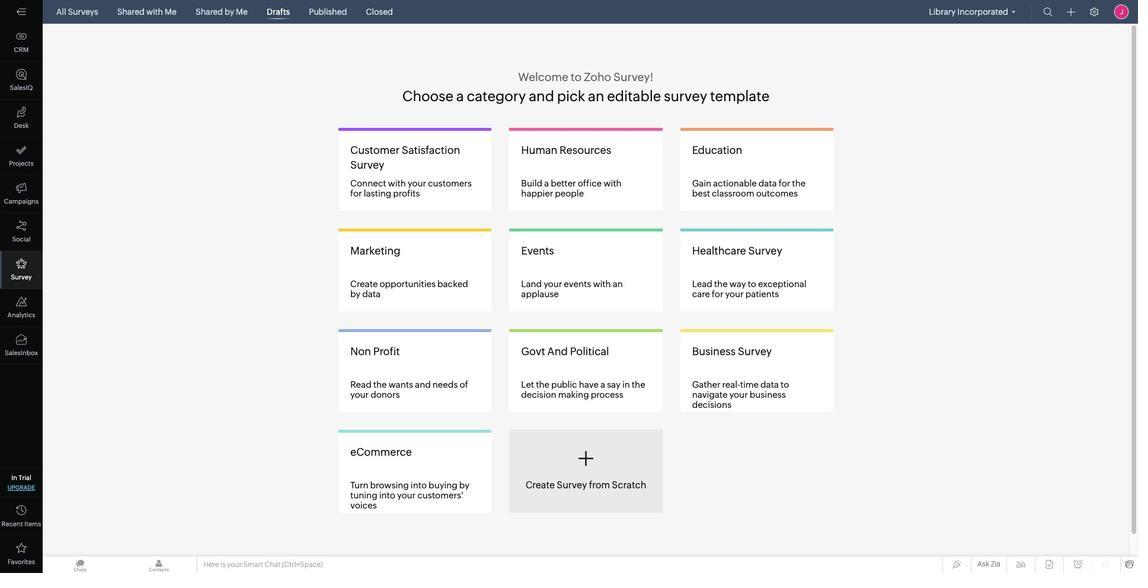Task type: locate. For each thing, give the bounding box(es) containing it.
configure settings image
[[1090, 7, 1099, 17]]

shared with me
[[117, 7, 177, 17]]

campaigns link
[[0, 175, 43, 213]]

desk link
[[0, 100, 43, 138]]

favorites
[[8, 559, 35, 566]]

published
[[309, 7, 347, 17]]

social
[[12, 236, 31, 243]]

surveys
[[68, 7, 98, 17]]

0 horizontal spatial me
[[165, 7, 177, 17]]

campaigns
[[4, 198, 39, 205]]

chat
[[265, 561, 280, 570]]

social link
[[0, 213, 43, 251]]

1 horizontal spatial shared
[[196, 7, 223, 17]]

analytics link
[[0, 289, 43, 327]]

survey link
[[0, 251, 43, 289]]

2 me from the left
[[236, 7, 248, 17]]

me
[[165, 7, 177, 17], [236, 7, 248, 17]]

all surveys link
[[52, 0, 103, 24]]

zia
[[991, 561, 1001, 569]]

in trial upgrade
[[8, 475, 35, 491]]

shared by me link
[[191, 0, 253, 24]]

1 me from the left
[[165, 7, 177, 17]]

salesiq link
[[0, 62, 43, 100]]

chats image
[[43, 557, 117, 574]]

all
[[56, 7, 66, 17]]

me for shared by me
[[236, 7, 248, 17]]

shared left by at the left
[[196, 7, 223, 17]]

shared
[[117, 7, 145, 17], [196, 7, 223, 17]]

me for shared with me
[[165, 7, 177, 17]]

2 shared from the left
[[196, 7, 223, 17]]

shared left "with"
[[117, 7, 145, 17]]

1 shared from the left
[[117, 7, 145, 17]]

smart
[[243, 561, 263, 570]]

1 horizontal spatial me
[[236, 7, 248, 17]]

survey
[[11, 274, 32, 281]]

me right by at the left
[[236, 7, 248, 17]]

your
[[227, 561, 242, 570]]

library
[[929, 7, 956, 17]]

0 horizontal spatial shared
[[117, 7, 145, 17]]

shared by me
[[196, 7, 248, 17]]

me right "with"
[[165, 7, 177, 17]]



Task type: vqa. For each thing, say whether or not it's contained in the screenshot.
Campaigns link
yes



Task type: describe. For each thing, give the bounding box(es) containing it.
(ctrl+space)
[[282, 561, 323, 570]]

trial
[[18, 475, 31, 482]]

shared for shared by me
[[196, 7, 223, 17]]

ask zia
[[978, 561, 1001, 569]]

upgrade
[[8, 485, 35, 491]]

analytics
[[7, 312, 35, 319]]

drafts
[[267, 7, 290, 17]]

published link
[[304, 0, 352, 24]]

closed link
[[361, 0, 398, 24]]

search image
[[1043, 7, 1053, 17]]

ask
[[978, 561, 989, 569]]

by
[[225, 7, 234, 17]]

library incorporated
[[929, 7, 1008, 17]]

here is your smart chat (ctrl+space)
[[203, 561, 323, 570]]

in
[[11, 475, 17, 482]]

recent
[[2, 521, 23, 528]]

projects
[[9, 160, 34, 167]]

with
[[146, 7, 163, 17]]

quick actions image
[[1067, 8, 1075, 17]]

all surveys
[[56, 7, 98, 17]]

items
[[24, 521, 41, 528]]

shared with me link
[[112, 0, 181, 24]]

incorporated
[[958, 7, 1008, 17]]

is
[[220, 561, 226, 570]]

recent items
[[2, 521, 41, 528]]

desk
[[14, 122, 29, 129]]

crm
[[14, 46, 29, 53]]

salesinbox link
[[0, 327, 43, 365]]

crm link
[[0, 24, 43, 62]]

projects link
[[0, 138, 43, 175]]

shared for shared with me
[[117, 7, 145, 17]]

contacts image
[[122, 557, 196, 574]]

salesinbox
[[5, 350, 38, 357]]

drafts link
[[262, 0, 295, 24]]

here
[[203, 561, 219, 570]]

salesiq
[[10, 84, 33, 91]]

closed
[[366, 7, 393, 17]]



